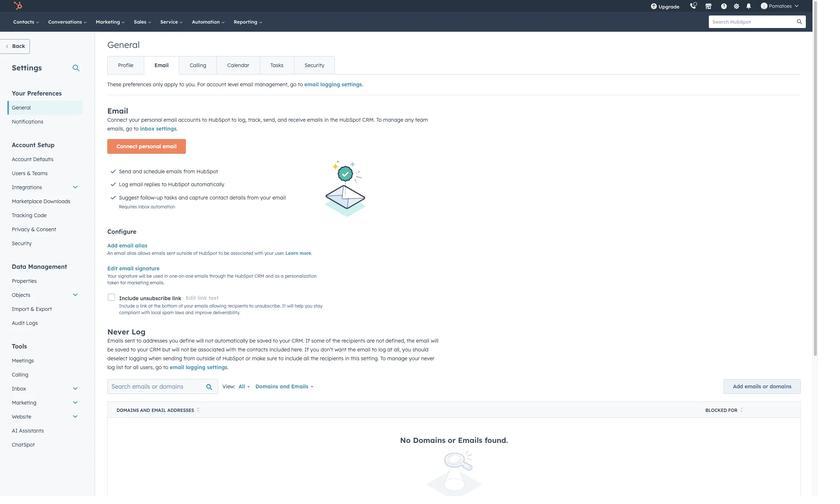 Task type: locate. For each thing, give the bounding box(es) containing it.
& inside import & export link
[[31, 306, 34, 313]]

2 account from the top
[[12, 156, 32, 163]]

personal down inbox settings link
[[139, 143, 161, 150]]

crm inside edit email signature your signature will be used in one-on-one emails through the hubspot crm and as a personalization token for marketing emails.
[[255, 274, 264, 279]]

1 vertical spatial at
[[388, 347, 393, 353]]

if left some
[[306, 338, 310, 345]]

link up bottom
[[172, 295, 182, 302]]

& right the users
[[27, 170, 31, 177]]

emails,
[[107, 126, 125, 132]]

with inside emails sent to addresses you define will not automatically be saved to your crm. if some of the recipients are not defined, the email will be saved to your crm but will not be associated with the contacts included here. if you don't want the email to log at all, you should deselect logging when sending from outside of hubspot or make sure to include all the recipients in this setting. to manage your never log list for all users, go to
[[226, 347, 236, 353]]

your inside 'edit link text include a link at the bottom of your emails allowing recipients to unsubscribe. it will help you stay compliant with local spam laws and improve deliverability.'
[[184, 304, 193, 309]]

your right details
[[260, 194, 271, 201]]

recipients up want
[[342, 338, 366, 345]]

be up through
[[224, 251, 229, 256]]

emails inside edit email signature your signature will be used in one-on-one emails through the hubspot crm and as a personalization token for marketing emails.
[[195, 274, 208, 279]]

hubspot inside edit email signature your signature will be used in one-on-one emails through the hubspot crm and as a personalization token for marketing emails.
[[235, 274, 253, 279]]

automation
[[192, 19, 221, 25]]

2 horizontal spatial domains
[[413, 436, 446, 445]]

privacy & consent link
[[7, 223, 83, 237]]

addresses
[[143, 338, 168, 345]]

and right the send,
[[278, 117, 287, 123]]

emails sent to addresses you define will not automatically be saved to your crm. if some of the recipients are not defined, the email will be saved to your crm but will not be associated with the contacts included here. if you don't want the email to log at all, you should deselect logging when sending from outside of hubspot or make sure to include all the recipients in this setting. to manage your never log list for all users, go to
[[107, 338, 439, 371]]

from
[[184, 168, 195, 175], [247, 194, 259, 201], [184, 356, 195, 362]]

& inside users & teams link
[[27, 170, 31, 177]]

log left list
[[107, 365, 115, 371]]

alias up allows
[[135, 243, 147, 249]]

1 horizontal spatial calling
[[190, 62, 206, 69]]

crm down addresses
[[150, 347, 161, 353]]

user.
[[275, 251, 285, 256]]

and left as
[[266, 274, 274, 279]]

1 vertical spatial to
[[381, 356, 386, 362]]

from inside suggest follow-up tasks and capture contact details from your email requires inbox automation
[[247, 194, 259, 201]]

with
[[255, 251, 263, 256], [141, 310, 150, 316], [226, 347, 236, 353]]

not right the define
[[205, 338, 213, 345]]

will up never
[[431, 338, 439, 345]]

will
[[139, 274, 146, 279], [287, 304, 294, 309], [196, 338, 204, 345], [431, 338, 439, 345], [172, 347, 180, 353]]

you.
[[186, 81, 196, 88]]

0 vertical spatial emails
[[107, 338, 123, 345]]

from up email logging settings .
[[184, 356, 195, 362]]

0 vertical spatial log
[[119, 181, 128, 188]]

general up notifications
[[12, 104, 31, 111]]

add emails or domains
[[734, 384, 792, 390]]

edit inside 'edit link text include a link at the bottom of your emails allowing recipients to unsubscribe. it will help you stay compliant with local spam laws and improve deliverability.'
[[186, 295, 196, 302]]

1 horizontal spatial in
[[325, 117, 329, 123]]

edit email signature your signature will be used in one-on-one emails through the hubspot crm and as a personalization token for marketing emails.
[[107, 265, 317, 286]]

2 vertical spatial with
[[226, 347, 236, 353]]

crm left as
[[255, 274, 264, 279]]

include inside 'edit link text include a link at the bottom of your emails allowing recipients to unsubscribe. it will help you stay compliant with local spam laws and improve deliverability.'
[[119, 304, 135, 309]]

in inside emails sent to addresses you define will not automatically be saved to your crm. if some of the recipients are not defined, the email will be saved to your crm but will not be associated with the contacts included here. if you don't want the email to log at all, you should deselect logging when sending from outside of hubspot or make sure to include all the recipients in this setting. to manage your never log list for all users, go to
[[345, 356, 350, 362]]

0 horizontal spatial press to sort. element
[[197, 408, 200, 414]]

security for the right security link
[[305, 62, 325, 69]]

your left preferences
[[12, 90, 25, 97]]

profile link
[[108, 56, 144, 74]]

marketplaces button
[[701, 0, 717, 12]]

connect up emails, on the left
[[107, 117, 128, 123]]

email link
[[144, 56, 179, 74]]

send and schedule emails from hubspot
[[119, 168, 218, 175]]

profile
[[118, 62, 134, 69]]

ai assistants
[[12, 428, 44, 435]]

2 vertical spatial domains
[[413, 436, 446, 445]]

signature down edit email signature button
[[118, 274, 138, 279]]

privacy & consent
[[12, 226, 56, 233]]

connect for connect personal email
[[117, 143, 138, 150]]

notifications image
[[746, 3, 753, 10]]

calling link up for
[[179, 56, 217, 74]]

integrations
[[12, 184, 42, 191]]

1 vertical spatial &
[[31, 226, 35, 233]]

0 vertical spatial logging
[[321, 81, 340, 88]]

your inside 'add email alias an email alias allows emails sent outside of hubspot to be associated with your user. learn more .'
[[265, 251, 274, 256]]

manage
[[383, 117, 404, 123], [388, 356, 408, 362]]

compliant
[[119, 310, 140, 316]]

never log
[[107, 328, 146, 337]]

email inside connect your personal email accounts to hubspot to log, track, send, and receive emails in the hubspot crm. to manage any team emails, go to
[[164, 117, 177, 123]]

0 horizontal spatial sent
[[125, 338, 135, 345]]

with left "local"
[[141, 310, 150, 316]]

emails down never
[[107, 338, 123, 345]]

0 vertical spatial for
[[120, 280, 126, 286]]

include
[[119, 295, 139, 302], [119, 304, 135, 309]]

1 vertical spatial marketing
[[12, 400, 36, 406]]

0 horizontal spatial logging
[[129, 356, 147, 362]]

&
[[27, 170, 31, 177], [31, 226, 35, 233], [31, 306, 34, 313]]

1 vertical spatial inbox
[[138, 204, 150, 210]]

your inside connect your personal email accounts to hubspot to log, track, send, and receive emails in the hubspot crm. to manage any team emails, go to
[[129, 117, 140, 123]]

press to sort. element inside blocked for button
[[741, 408, 744, 414]]

of up don't
[[326, 338, 331, 345]]

2 vertical spatial email
[[152, 408, 166, 414]]

0 horizontal spatial edit
[[107, 265, 118, 272]]

in left one-
[[164, 274, 168, 279]]

for right list
[[125, 365, 132, 371]]

add inside 'add email alias an email alias allows emails sent outside of hubspot to be associated with your user. learn more .'
[[107, 243, 118, 249]]

if right "here."
[[305, 347, 309, 353]]

0 vertical spatial calling
[[190, 62, 206, 69]]

2 horizontal spatial link
[[198, 295, 207, 302]]

1 vertical spatial security
[[12, 240, 32, 247]]

0 horizontal spatial saved
[[115, 347, 129, 353]]

2 horizontal spatial settings
[[342, 81, 362, 88]]

domains inside button
[[117, 408, 139, 414]]

2 vertical spatial emails
[[458, 436, 483, 445]]

not down the define
[[181, 347, 189, 353]]

0 horizontal spatial link
[[140, 304, 147, 309]]

setting.
[[361, 356, 379, 362]]

go right management,
[[290, 81, 297, 88]]

marketing up website
[[12, 400, 36, 406]]

1 horizontal spatial crm
[[255, 274, 264, 279]]

& for teams
[[27, 170, 31, 177]]

connect inside button
[[117, 143, 138, 150]]

tools element
[[7, 343, 83, 452]]

menu
[[646, 0, 804, 12]]

help button
[[718, 0, 731, 12]]

marketing link
[[91, 12, 130, 32]]

1 vertical spatial associated
[[198, 347, 225, 353]]

settings link
[[732, 2, 742, 10]]

2 press to sort. element from the left
[[741, 408, 744, 414]]

marketing inside button
[[12, 400, 36, 406]]

0 vertical spatial add
[[107, 243, 118, 249]]

upgrade image
[[651, 3, 658, 10]]

your up laws
[[184, 304, 193, 309]]

0 horizontal spatial log
[[119, 181, 128, 188]]

you up but
[[169, 338, 178, 345]]

a inside 'edit link text include a link at the bottom of your emails allowing recipients to unsubscribe. it will help you stay compliant with local spam laws and improve deliverability.'
[[136, 304, 139, 309]]

general up profile
[[107, 39, 140, 50]]

security inside account setup 'element'
[[12, 240, 32, 247]]

sent up one-
[[167, 251, 176, 256]]

sent inside 'add email alias an email alias allows emails sent outside of hubspot to be associated with your user. learn more .'
[[167, 251, 176, 256]]

your inside edit email signature your signature will be used in one-on-one emails through the hubspot crm and as a personalization token for marketing emails.
[[107, 274, 117, 279]]

crm.
[[363, 117, 375, 123], [292, 338, 304, 345]]

saved up deselect
[[115, 347, 129, 353]]

and down include
[[280, 384, 290, 390]]

for inside edit email signature your signature will be used in one-on-one emails through the hubspot crm and as a personalization token for marketing emails.
[[120, 280, 126, 286]]

1 vertical spatial log
[[132, 328, 146, 337]]

emails up blocked for button
[[745, 384, 762, 390]]

0 vertical spatial manage
[[383, 117, 404, 123]]

go down when
[[156, 365, 162, 371]]

and inside 'popup button'
[[280, 384, 290, 390]]

1 vertical spatial or
[[763, 384, 769, 390]]

emails inside button
[[745, 384, 762, 390]]

at left all, on the bottom left of page
[[388, 347, 393, 353]]

go right emails, on the left
[[126, 126, 132, 132]]

logging inside emails sent to addresses you define will not automatically be saved to your crm. if some of the recipients are not defined, the email will be saved to your crm but will not be associated with the contacts included here. if you don't want the email to log at all, you should deselect logging when sending from outside of hubspot or make sure to include all the recipients in this setting. to manage your never log list for all users, go to
[[129, 356, 147, 362]]

1 vertical spatial log
[[107, 365, 115, 371]]

in
[[325, 117, 329, 123], [164, 274, 168, 279], [345, 356, 350, 362]]

edit up improve
[[186, 295, 196, 302]]

go inside connect your personal email accounts to hubspot to log, track, send, and receive emails in the hubspot crm. to manage any team emails, go to
[[126, 126, 132, 132]]

0 horizontal spatial calling
[[12, 372, 28, 378]]

0 horizontal spatial marketing
[[12, 400, 36, 406]]

email logging settings .
[[170, 365, 229, 371]]

through
[[210, 274, 226, 279]]

account up 'account defaults'
[[12, 141, 36, 149]]

or inside button
[[763, 384, 769, 390]]

edit inside edit email signature your signature will be used in one-on-one emails through the hubspot crm and as a personalization token for marketing emails.
[[107, 265, 118, 272]]

1 horizontal spatial logging
[[186, 365, 206, 371]]

0 horizontal spatial security
[[12, 240, 32, 247]]

meetings link
[[7, 354, 83, 368]]

personal up inbox settings link
[[141, 117, 162, 123]]

1 horizontal spatial outside
[[197, 356, 215, 362]]

this
[[351, 356, 360, 362]]

press to sort. element right blocked for
[[741, 408, 744, 414]]

1 vertical spatial emails
[[292, 384, 309, 390]]

and inside connect your personal email accounts to hubspot to log, track, send, and receive emails in the hubspot crm. to manage any team emails, go to
[[278, 117, 287, 123]]

domains and emails
[[256, 384, 309, 390]]

1 horizontal spatial add
[[734, 384, 744, 390]]

2 horizontal spatial not
[[376, 338, 384, 345]]

calling link down meetings
[[7, 368, 83, 382]]

and
[[278, 117, 287, 123], [133, 168, 142, 175], [179, 194, 188, 201], [266, 274, 274, 279], [186, 310, 194, 316], [280, 384, 290, 390], [140, 408, 150, 414]]

general inside general link
[[12, 104, 31, 111]]

2 vertical spatial recipients
[[320, 356, 344, 362]]

0 horizontal spatial a
[[136, 304, 139, 309]]

laws
[[175, 310, 184, 316]]

recipients up deliverability.
[[228, 304, 248, 309]]

1 account from the top
[[12, 141, 36, 149]]

blocked for
[[706, 408, 738, 414]]

1 vertical spatial account
[[12, 156, 32, 163]]

back link
[[0, 39, 30, 54]]

recipients down don't
[[320, 356, 344, 362]]

at inside emails sent to addresses you define will not automatically be saved to your crm. if some of the recipients are not defined, the email will be saved to your crm but will not be associated with the contacts included here. if you don't want the email to log at all, you should deselect logging when sending from outside of hubspot or make sure to include all the recipients in this setting. to manage your never log list for all users, go to
[[388, 347, 393, 353]]

outside up email logging settings .
[[197, 356, 215, 362]]

emails right allows
[[152, 251, 165, 256]]

tracking code link
[[7, 209, 83, 223]]

0 vertical spatial associated
[[231, 251, 253, 256]]

log up setting.
[[379, 347, 386, 353]]

security
[[305, 62, 325, 69], [12, 240, 32, 247]]

email up only
[[155, 62, 169, 69]]

alias down the add email alias button on the left
[[127, 251, 137, 256]]

2 vertical spatial go
[[156, 365, 162, 371]]

inbox up connect personal email button
[[140, 126, 155, 132]]

1 horizontal spatial sent
[[167, 251, 176, 256]]

settings image
[[734, 3, 740, 10]]

consent
[[36, 226, 56, 233]]

press to sort. image
[[741, 408, 744, 413]]

2 horizontal spatial or
[[763, 384, 769, 390]]

0 vertical spatial to
[[377, 117, 382, 123]]

and right laws
[[186, 310, 194, 316]]

saved up contacts
[[257, 338, 272, 345]]

outside
[[177, 251, 192, 256], [197, 356, 215, 362]]

email up emails, on the left
[[107, 106, 128, 116]]

0 horizontal spatial outside
[[177, 251, 192, 256]]

export
[[36, 306, 52, 313]]

to
[[377, 117, 382, 123], [381, 356, 386, 362]]

upgrade
[[659, 4, 680, 10]]

0 vertical spatial &
[[27, 170, 31, 177]]

personal
[[141, 117, 162, 123], [139, 143, 161, 150]]

0 vertical spatial connect
[[107, 117, 128, 123]]

0 vertical spatial outside
[[177, 251, 192, 256]]

0 vertical spatial security
[[305, 62, 325, 69]]

will right but
[[172, 347, 180, 353]]

sent down the 'never log'
[[125, 338, 135, 345]]

search button
[[794, 16, 807, 28]]

press to sort. element
[[197, 408, 200, 414], [741, 408, 744, 414]]

press to sort. element for blocked for
[[741, 408, 744, 414]]

inbox down follow-
[[138, 204, 150, 210]]

& inside privacy & consent link
[[31, 226, 35, 233]]

email logging settings link for email logging settings .
[[170, 365, 228, 371]]

0 vertical spatial crm.
[[363, 117, 375, 123]]

unsubscribe.
[[255, 304, 281, 309]]

signature up used
[[135, 265, 160, 272]]

to left any
[[377, 117, 382, 123]]

will right the it
[[287, 304, 294, 309]]

log
[[379, 347, 386, 353], [107, 365, 115, 371]]

marketing
[[96, 19, 121, 25], [12, 400, 36, 406]]

and right send
[[133, 168, 142, 175]]

you inside 'edit link text include a link at the bottom of your emails allowing recipients to unsubscribe. it will help you stay compliant with local spam laws and improve deliverability.'
[[305, 304, 313, 309]]

email logging settings link for these preferences only apply to you. for account level email management, go to email logging settings .
[[305, 81, 362, 88]]

for inside button
[[729, 408, 738, 414]]

with left contacts
[[226, 347, 236, 353]]

emails up improve
[[195, 304, 208, 309]]

0 horizontal spatial add
[[107, 243, 118, 249]]

replies
[[144, 181, 160, 188]]

associated
[[231, 251, 253, 256], [198, 347, 225, 353]]

1 vertical spatial a
[[136, 304, 139, 309]]

associated inside 'add email alias an email alias allows emails sent outside of hubspot to be associated with your user. learn more .'
[[231, 251, 253, 256]]

all right include
[[304, 356, 309, 362]]

not
[[205, 338, 213, 345], [376, 338, 384, 345], [181, 347, 189, 353]]

2 horizontal spatial with
[[255, 251, 263, 256]]

link down include unsubscribe link
[[140, 304, 147, 309]]

connect inside connect your personal email accounts to hubspot to log, track, send, and receive emails in the hubspot crm. to manage any team emails, go to
[[107, 117, 128, 123]]

and right tasks
[[179, 194, 188, 201]]

2 horizontal spatial emails
[[458, 436, 483, 445]]

0 vertical spatial a
[[281, 274, 284, 279]]

1 include from the top
[[119, 295, 139, 302]]

these
[[107, 81, 122, 88]]

automatically up capture
[[191, 181, 225, 188]]

1 vertical spatial from
[[247, 194, 259, 201]]

calling for calling link to the left
[[12, 372, 28, 378]]

include unsubscribe link
[[119, 295, 182, 302]]

1 horizontal spatial at
[[388, 347, 393, 353]]

conversations link
[[44, 12, 91, 32]]

1 vertical spatial edit
[[186, 295, 196, 302]]

to inside emails sent to addresses you define will not automatically be saved to your crm. if some of the recipients are not defined, the email will be saved to your crm but will not be associated with the contacts included here. if you don't want the email to log at all, you should deselect logging when sending from outside of hubspot or make sure to include all the recipients in this setting. to manage your never log list for all users, go to
[[381, 356, 386, 362]]

edit for email
[[107, 265, 118, 272]]

1 vertical spatial email logging settings link
[[170, 365, 228, 371]]

for left press to sort. icon
[[729, 408, 738, 414]]

be left used
[[147, 274, 152, 279]]

automatically up contacts
[[215, 338, 248, 345]]

manage down all, on the bottom left of page
[[388, 356, 408, 362]]

emails inside 'edit link text include a link at the bottom of your emails allowing recipients to unsubscribe. it will help you stay compliant with local spam laws and improve deliverability.'
[[195, 304, 208, 309]]

account
[[207, 81, 227, 88]]

emails left the 'found.'
[[458, 436, 483, 445]]

marketplace downloads
[[12, 198, 70, 205]]

and inside suggest follow-up tasks and capture contact details from your email requires inbox automation
[[179, 194, 188, 201]]

in left this
[[345, 356, 350, 362]]

add up the an
[[107, 243, 118, 249]]

1 horizontal spatial or
[[448, 436, 456, 445]]

from inside emails sent to addresses you define will not automatically be saved to your crm. if some of the recipients are not defined, the email will be saved to your crm but will not be associated with the contacts included here. if you don't want the email to log at all, you should deselect logging when sending from outside of hubspot or make sure to include all the recipients in this setting. to manage your never log list for all users, go to
[[184, 356, 195, 362]]

edit email signature button
[[107, 264, 160, 273]]

Search emails or domains search field
[[107, 380, 218, 394]]

0 vertical spatial account
[[12, 141, 36, 149]]

management,
[[255, 81, 289, 88]]

go inside emails sent to addresses you define will not automatically be saved to your crm. if some of the recipients are not defined, the email will be saved to your crm but will not be associated with the contacts included here. if you don't want the email to log at all, you should deselect logging when sending from outside of hubspot or make sure to include all the recipients in this setting. to manage your never log list for all users, go to
[[156, 365, 162, 371]]

press to sort. element inside domains and email addresses button
[[197, 408, 200, 414]]

& right privacy on the left of page
[[31, 226, 35, 233]]

0 vertical spatial alias
[[135, 243, 147, 249]]

the inside 'edit link text include a link at the bottom of your emails allowing recipients to unsubscribe. it will help you stay compliant with local spam laws and improve deliverability.'
[[154, 304, 161, 309]]

and down search emails or domains search field
[[140, 408, 150, 414]]

to inside connect your personal email accounts to hubspot to log, track, send, and receive emails in the hubspot crm. to manage any team emails, go to
[[377, 117, 382, 123]]

not right the are
[[376, 338, 384, 345]]

0 horizontal spatial all
[[133, 365, 139, 371]]

& left export
[[31, 306, 34, 313]]

of
[[193, 251, 198, 256], [179, 304, 183, 309], [326, 338, 331, 345], [216, 356, 221, 362]]

0 horizontal spatial at
[[148, 304, 153, 309]]

1 vertical spatial calling
[[12, 372, 28, 378]]

0 vertical spatial go
[[290, 81, 297, 88]]

calling up for
[[190, 62, 206, 69]]

0 vertical spatial domains
[[256, 384, 278, 390]]

1 vertical spatial general
[[12, 104, 31, 111]]

notifications link
[[7, 115, 83, 129]]

calling for calling link to the right
[[190, 62, 206, 69]]

level
[[228, 81, 239, 88]]

domains inside 'popup button'
[[256, 384, 278, 390]]

1 horizontal spatial edit
[[186, 295, 196, 302]]

1 vertical spatial signature
[[118, 274, 138, 279]]

calling link
[[179, 56, 217, 74], [7, 368, 83, 382]]

to right setting.
[[381, 356, 386, 362]]

in inside edit email signature your signature will be used in one-on-one emails through the hubspot crm and as a personalization token for marketing emails.
[[164, 274, 168, 279]]

1 horizontal spatial your
[[107, 274, 117, 279]]

0 vertical spatial automatically
[[191, 181, 225, 188]]

import
[[12, 306, 29, 313]]

will inside edit email signature your signature will be used in one-on-one emails through the hubspot crm and as a personalization token for marketing emails.
[[139, 274, 146, 279]]

calling up inbox
[[12, 372, 28, 378]]

define
[[180, 338, 195, 345]]

for inside emails sent to addresses you define will not automatically be saved to your crm. if some of the recipients are not defined, the email will be saved to your crm but will not be associated with the contacts included here. if you don't want the email to log at all, you should deselect logging when sending from outside of hubspot or make sure to include all the recipients in this setting. to manage your never log list for all users, go to
[[125, 365, 132, 371]]

at down include unsubscribe link
[[148, 304, 153, 309]]

0 horizontal spatial domains
[[117, 408, 139, 414]]

outside up on- at left
[[177, 251, 192, 256]]

press to sort. element right addresses
[[197, 408, 200, 414]]

add for add email alias an email alias allows emails sent outside of hubspot to be associated with your user. learn more .
[[107, 243, 118, 249]]

2 vertical spatial logging
[[186, 365, 206, 371]]

the inside connect your personal email accounts to hubspot to log, track, send, and receive emails in the hubspot crm. to manage any team emails, go to
[[330, 117, 338, 123]]

domains for domains and email addresses
[[117, 408, 139, 414]]

marketing
[[127, 280, 149, 286]]

account for account defaults
[[12, 156, 32, 163]]

1 press to sort. element from the left
[[197, 408, 200, 414]]

and inside edit email signature your signature will be used in one-on-one emails through the hubspot crm and as a personalization token for marketing emails.
[[266, 274, 274, 279]]

Search HubSpot search field
[[710, 16, 800, 28]]

1 vertical spatial include
[[119, 304, 135, 309]]

1 vertical spatial your
[[107, 274, 117, 279]]

log
[[119, 181, 128, 188], [132, 328, 146, 337]]

data management element
[[7, 263, 83, 330]]

tracking code
[[12, 212, 47, 219]]

add for add emails or domains
[[734, 384, 744, 390]]

1 horizontal spatial domains
[[256, 384, 278, 390]]

0 horizontal spatial emails
[[107, 338, 123, 345]]

1 vertical spatial automatically
[[215, 338, 248, 345]]

2 vertical spatial in
[[345, 356, 350, 362]]

conversations
[[48, 19, 83, 25]]

navigation
[[107, 56, 335, 75]]

a right as
[[281, 274, 284, 279]]

0 vertical spatial personal
[[141, 117, 162, 123]]

0 vertical spatial signature
[[135, 265, 160, 272]]

general
[[107, 39, 140, 50], [12, 104, 31, 111]]

add inside button
[[734, 384, 744, 390]]

for right token
[[120, 280, 126, 286]]

0 horizontal spatial settings
[[156, 126, 177, 132]]

log up addresses
[[132, 328, 146, 337]]

menu item
[[685, 0, 687, 12]]

outside inside 'add email alias an email alias allows emails sent outside of hubspot to be associated with your user. learn more .'
[[177, 251, 192, 256]]

calling icon image
[[690, 3, 697, 10]]

1 vertical spatial crm
[[150, 347, 161, 353]]

link left text
[[198, 295, 207, 302]]

no
[[400, 436, 411, 445]]

or inside emails sent to addresses you define will not automatically be saved to your crm. if some of the recipients are not defined, the email will be saved to your crm but will not be associated with the contacts included here. if you don't want the email to log at all, you should deselect logging when sending from outside of hubspot or make sure to include all the recipients in this setting. to manage your never log list for all users, go to
[[246, 356, 251, 362]]

0 horizontal spatial crm.
[[292, 338, 304, 345]]

inbox settings link
[[140, 126, 177, 132]]

emails down include
[[292, 384, 309, 390]]

deselect
[[107, 356, 128, 362]]

2 include from the top
[[119, 304, 135, 309]]

0 vertical spatial recipients
[[228, 304, 248, 309]]

1 vertical spatial for
[[125, 365, 132, 371]]

hubspot inside 'add email alias an email alias allows emails sent outside of hubspot to be associated with your user. learn more .'
[[199, 251, 217, 256]]

chatspot
[[12, 442, 35, 449]]

a
[[281, 274, 284, 279], [136, 304, 139, 309]]

setup
[[37, 141, 55, 149]]

email inside edit email signature your signature will be used in one-on-one emails through the hubspot crm and as a personalization token for marketing emails.
[[119, 265, 134, 272]]

from right details
[[247, 194, 259, 201]]

0 vertical spatial log
[[379, 347, 386, 353]]

your left user.
[[265, 251, 274, 256]]

calling inside "tools" element
[[12, 372, 28, 378]]



Task type: vqa. For each thing, say whether or not it's contained in the screenshot.
bottom all
yes



Task type: describe. For each thing, give the bounding box(es) containing it.
. inside 'add email alias an email alias allows emails sent outside of hubspot to be associated with your user. learn more .'
[[311, 251, 312, 256]]

never
[[107, 328, 129, 337]]

emails inside emails sent to addresses you define will not automatically be saved to your crm. if some of the recipients are not defined, the email will be saved to your crm but will not be associated with the contacts included here. if you don't want the email to log at all, you should deselect logging when sending from outside of hubspot or make sure to include all the recipients in this setting. to manage your never log list for all users, go to
[[107, 338, 123, 345]]

1 horizontal spatial general
[[107, 39, 140, 50]]

a inside edit email signature your signature will be used in one-on-one emails through the hubspot crm and as a personalization token for marketing emails.
[[281, 274, 284, 279]]

no domains or emails found.
[[400, 436, 508, 445]]

2 horizontal spatial go
[[290, 81, 297, 88]]

to inside 'add email alias an email alias allows emails sent outside of hubspot to be associated with your user. learn more .'
[[219, 251, 223, 256]]

marketplace
[[12, 198, 42, 205]]

edit link text include a link at the bottom of your emails allowing recipients to unsubscribe. it will help you stay compliant with local spam laws and improve deliverability.
[[119, 295, 323, 316]]

inbox inside suggest follow-up tasks and capture contact details from your email requires inbox automation
[[138, 204, 150, 210]]

domains
[[770, 384, 792, 390]]

account defaults
[[12, 156, 54, 163]]

domains and email addresses
[[117, 408, 194, 414]]

0 horizontal spatial calling link
[[7, 368, 83, 382]]

accounts
[[179, 117, 201, 123]]

never
[[422, 356, 435, 362]]

associated inside emails sent to addresses you define will not automatically be saved to your crm. if some of the recipients are not defined, the email will be saved to your crm but will not be associated with the contacts included here. if you don't want the email to log at all, you should deselect logging when sending from outside of hubspot or make sure to include all the recipients in this setting. to manage your never log list for all users, go to
[[198, 347, 225, 353]]

blocked
[[706, 408, 728, 414]]

help
[[295, 304, 304, 309]]

emails up "log email replies to hubspot automatically"
[[166, 168, 182, 175]]

website button
[[7, 410, 83, 424]]

with inside 'add email alias an email alias allows emails sent outside of hubspot to be associated with your user. learn more .'
[[255, 251, 263, 256]]

automation
[[151, 204, 175, 210]]

0 vertical spatial from
[[184, 168, 195, 175]]

personal inside button
[[139, 143, 161, 150]]

domains and email addresses button
[[108, 402, 697, 418]]

emails inside connect your personal email accounts to hubspot to log, track, send, and receive emails in the hubspot crm. to manage any team emails, go to
[[307, 117, 323, 123]]

1 horizontal spatial marketing
[[96, 19, 121, 25]]

ai assistants link
[[7, 424, 83, 438]]

email inside suggest follow-up tasks and capture contact details from your email requires inbox automation
[[273, 194, 286, 201]]

0 vertical spatial inbox
[[140, 126, 155, 132]]

your down should
[[409, 356, 420, 362]]

receive
[[289, 117, 306, 123]]

be up contacts
[[250, 338, 256, 345]]

should
[[413, 347, 429, 353]]

1 vertical spatial saved
[[115, 347, 129, 353]]

1 vertical spatial alias
[[127, 251, 137, 256]]

search image
[[798, 19, 803, 24]]

of inside 'add email alias an email alias allows emails sent outside of hubspot to be associated with your user. learn more .'
[[193, 251, 198, 256]]

pomatoes
[[770, 3, 793, 9]]

personalization
[[285, 274, 317, 279]]

on-
[[179, 274, 186, 279]]

objects button
[[7, 288, 83, 302]]

service link
[[156, 12, 188, 32]]

0 horizontal spatial log
[[107, 365, 115, 371]]

for
[[197, 81, 205, 88]]

crm inside emails sent to addresses you define will not automatically be saved to your crm. if some of the recipients are not defined, the email will be saved to your crm but will not be associated with the contacts included here. if you don't want the email to log at all, you should deselect logging when sending from outside of hubspot or make sure to include all the recipients in this setting. to manage your never log list for all users, go to
[[150, 347, 161, 353]]

account for account setup
[[12, 141, 36, 149]]

and inside button
[[140, 408, 150, 414]]

an
[[107, 251, 113, 256]]

details
[[230, 194, 246, 201]]

sent inside emails sent to addresses you define will not automatically be saved to your crm. if some of the recipients are not defined, the email will be saved to your crm but will not be associated with the contacts included here. if you don't want the email to log at all, you should deselect logging when sending from outside of hubspot or make sure to include all the recipients in this setting. to manage your never log list for all users, go to
[[125, 338, 135, 345]]

security for left security link
[[12, 240, 32, 247]]

tasks
[[164, 194, 177, 201]]

or for add emails or domains
[[763, 384, 769, 390]]

contacts
[[247, 347, 268, 353]]

press to sort. element for domains and email addresses
[[197, 408, 200, 414]]

reporting link
[[230, 12, 267, 32]]

to inside 'edit link text include a link at the bottom of your emails allowing recipients to unsubscribe. it will help you stay compliant with local spam laws and improve deliverability.'
[[249, 304, 254, 309]]

menu containing pomatoes
[[646, 0, 804, 12]]

preferences
[[123, 81, 151, 88]]

tyler black image
[[762, 3, 768, 9]]

calling icon button
[[687, 1, 700, 11]]

0 horizontal spatial security link
[[7, 237, 83, 251]]

0 vertical spatial email
[[155, 62, 169, 69]]

or for no domains or emails found.
[[448, 436, 456, 445]]

calendar link
[[217, 56, 260, 74]]

be down the define
[[191, 347, 197, 353]]

you right all, on the bottom left of page
[[403, 347, 411, 353]]

only
[[153, 81, 163, 88]]

included
[[270, 347, 290, 353]]

will inside 'edit link text include a link at the bottom of your emails allowing recipients to unsubscribe. it will help you stay compliant with local spam laws and improve deliverability.'
[[287, 304, 294, 309]]

meetings
[[12, 358, 34, 364]]

inbox settings .
[[140, 126, 178, 132]]

found.
[[485, 436, 508, 445]]

don't
[[321, 347, 333, 353]]

your preferences
[[12, 90, 62, 97]]

log,
[[238, 117, 247, 123]]

some
[[312, 338, 325, 345]]

connect personal email
[[117, 143, 177, 150]]

automatically inside emails sent to addresses you define will not automatically be saved to your crm. if some of the recipients are not defined, the email will be saved to your crm but will not be associated with the contacts included here. if you don't want the email to log at all, you should deselect logging when sending from outside of hubspot or make sure to include all the recipients in this setting. to manage your never log list for all users, go to
[[215, 338, 248, 345]]

help image
[[721, 3, 728, 10]]

capture
[[189, 194, 208, 201]]

inbox button
[[7, 382, 83, 396]]

1 vertical spatial all
[[133, 365, 139, 371]]

1 vertical spatial email
[[107, 106, 128, 116]]

crm. inside emails sent to addresses you define will not automatically be saved to your crm. if some of the recipients are not defined, the email will be saved to your crm but will not be associated with the contacts included here. if you don't want the email to log at all, you should deselect logging when sending from outside of hubspot or make sure to include all the recipients in this setting. to manage your never log list for all users, go to
[[292, 338, 304, 345]]

crm. inside connect your personal email accounts to hubspot to log, track, send, and receive emails in the hubspot crm. to manage any team emails, go to
[[363, 117, 375, 123]]

add email alias button
[[107, 241, 147, 250]]

1 horizontal spatial link
[[172, 295, 182, 302]]

& for consent
[[31, 226, 35, 233]]

your up the included
[[280, 338, 290, 345]]

0 vertical spatial if
[[306, 338, 310, 345]]

general link
[[7, 101, 83, 115]]

blocked for button
[[697, 402, 801, 418]]

addresses
[[168, 408, 194, 414]]

deliverability.
[[213, 310, 241, 316]]

0 horizontal spatial not
[[181, 347, 189, 353]]

1 horizontal spatial log
[[132, 328, 146, 337]]

hubspot image
[[13, 1, 22, 10]]

1 horizontal spatial not
[[205, 338, 213, 345]]

2 horizontal spatial logging
[[321, 81, 340, 88]]

up
[[157, 194, 163, 201]]

notifications button
[[743, 0, 756, 12]]

hubspot inside emails sent to addresses you define will not automatically be saved to your crm. if some of the recipients are not defined, the email will be saved to your crm but will not be associated with the contacts included here. if you don't want the email to log at all, you should deselect logging when sending from outside of hubspot or make sure to include all the recipients in this setting. to manage your never log list for all users, go to
[[223, 356, 244, 362]]

you down some
[[311, 347, 319, 353]]

automation link
[[188, 12, 230, 32]]

& for export
[[31, 306, 34, 313]]

emails inside 'add email alias an email alias allows emails sent outside of hubspot to be associated with your user. learn more .'
[[152, 251, 165, 256]]

make
[[252, 356, 266, 362]]

logs
[[26, 320, 38, 327]]

contacts
[[13, 19, 36, 25]]

your inside suggest follow-up tasks and capture contact details from your email requires inbox automation
[[260, 194, 271, 201]]

send
[[119, 168, 131, 175]]

edit for link
[[186, 295, 196, 302]]

manage inside connect your personal email accounts to hubspot to log, track, send, and receive emails in the hubspot crm. to manage any team emails, go to
[[383, 117, 404, 123]]

marketplace downloads link
[[7, 195, 83, 209]]

2 vertical spatial settings
[[207, 365, 228, 371]]

add email alias an email alias allows emails sent outside of hubspot to be associated with your user. learn more .
[[107, 243, 312, 256]]

will right the define
[[196, 338, 204, 345]]

notifications
[[12, 119, 43, 125]]

your inside "your preferences" element
[[12, 90, 25, 97]]

sales
[[134, 19, 148, 25]]

suggest follow-up tasks and capture contact details from your email requires inbox automation
[[119, 194, 286, 210]]

the inside edit email signature your signature will be used in one-on-one emails through the hubspot crm and as a personalization token for marketing emails.
[[227, 274, 234, 279]]

personal inside connect your personal email accounts to hubspot to log, track, send, and receive emails in the hubspot crm. to manage any team emails, go to
[[141, 117, 162, 123]]

connect personal email button
[[107, 139, 186, 154]]

recipients inside 'edit link text include a link at the bottom of your emails allowing recipients to unsubscribe. it will help you stay compliant with local spam laws and improve deliverability.'
[[228, 304, 248, 309]]

account setup element
[[7, 141, 83, 251]]

pomatoes button
[[757, 0, 804, 12]]

properties link
[[7, 274, 83, 288]]

at inside 'edit link text include a link at the bottom of your emails allowing recipients to unsubscribe. it will help you stay compliant with local spam laws and improve deliverability.'
[[148, 304, 153, 309]]

1 horizontal spatial security link
[[294, 56, 335, 74]]

import & export
[[12, 306, 52, 313]]

outside inside emails sent to addresses you define will not automatically be saved to your crm. if some of the recipients are not defined, the email will be saved to your crm but will not be associated with the contacts included here. if you don't want the email to log at all, you should deselect logging when sending from outside of hubspot or make sure to include all the recipients in this setting. to manage your never log list for all users, go to
[[197, 356, 215, 362]]

defaults
[[33, 156, 54, 163]]

be inside edit email signature your signature will be used in one-on-one emails through the hubspot crm and as a personalization token for marketing emails.
[[147, 274, 152, 279]]

0 vertical spatial settings
[[342, 81, 362, 88]]

marketplaces image
[[706, 3, 713, 10]]

1 vertical spatial if
[[305, 347, 309, 353]]

manage inside emails sent to addresses you define will not automatically be saved to your crm. if some of the recipients are not defined, the email will be saved to your crm but will not be associated with the contacts included here. if you don't want the email to log at all, you should deselect logging when sending from outside of hubspot or make sure to include all the recipients in this setting. to manage your never log list for all users, go to
[[388, 356, 408, 362]]

assistants
[[19, 428, 44, 435]]

be inside 'add email alias an email alias allows emails sent outside of hubspot to be associated with your user. learn more .'
[[224, 251, 229, 256]]

1 horizontal spatial calling link
[[179, 56, 217, 74]]

log email replies to hubspot automatically
[[119, 181, 225, 188]]

domains and emails button
[[251, 380, 319, 394]]

1 vertical spatial recipients
[[342, 338, 366, 345]]

press to sort. image
[[197, 408, 200, 413]]

users & teams
[[12, 170, 48, 177]]

be up deselect
[[107, 347, 114, 353]]

domains for domains and emails
[[256, 384, 278, 390]]

preferences
[[27, 90, 62, 97]]

account defaults link
[[7, 152, 83, 167]]

users,
[[140, 365, 154, 371]]

your down addresses
[[137, 347, 148, 353]]

management
[[28, 263, 67, 271]]

of inside 'edit link text include a link at the bottom of your emails allowing recipients to unsubscribe. it will help you stay compliant with local spam laws and improve deliverability.'
[[179, 304, 183, 309]]

1 horizontal spatial all
[[304, 356, 309, 362]]

one
[[186, 274, 194, 279]]

with inside 'edit link text include a link at the bottom of your emails allowing recipients to unsubscribe. it will help you stay compliant with local spam laws and improve deliverability.'
[[141, 310, 150, 316]]

view:
[[223, 384, 235, 390]]

privacy
[[12, 226, 30, 233]]

schedule
[[144, 168, 165, 175]]

more
[[300, 251, 311, 256]]

connect for connect your personal email accounts to hubspot to log, track, send, and receive emails in the hubspot crm. to manage any team emails, go to
[[107, 117, 128, 123]]

ai
[[12, 428, 18, 435]]

any
[[405, 117, 414, 123]]

email inside button
[[163, 143, 177, 150]]

in inside connect your personal email accounts to hubspot to log, track, send, and receive emails in the hubspot crm. to manage any team emails, go to
[[325, 117, 329, 123]]

navigation containing profile
[[107, 56, 335, 75]]

data
[[12, 263, 26, 271]]

team
[[416, 117, 428, 123]]

your preferences element
[[7, 89, 83, 129]]

1 horizontal spatial saved
[[257, 338, 272, 345]]

of up email logging settings .
[[216, 356, 221, 362]]

inbox
[[12, 386, 26, 392]]

teams
[[32, 170, 48, 177]]

and inside 'edit link text include a link at the bottom of your emails allowing recipients to unsubscribe. it will help you stay compliant with local spam laws and improve deliverability.'
[[186, 310, 194, 316]]

emails inside 'popup button'
[[292, 384, 309, 390]]

email inside button
[[152, 408, 166, 414]]

tracking
[[12, 212, 32, 219]]

learn more link
[[286, 251, 311, 256]]



